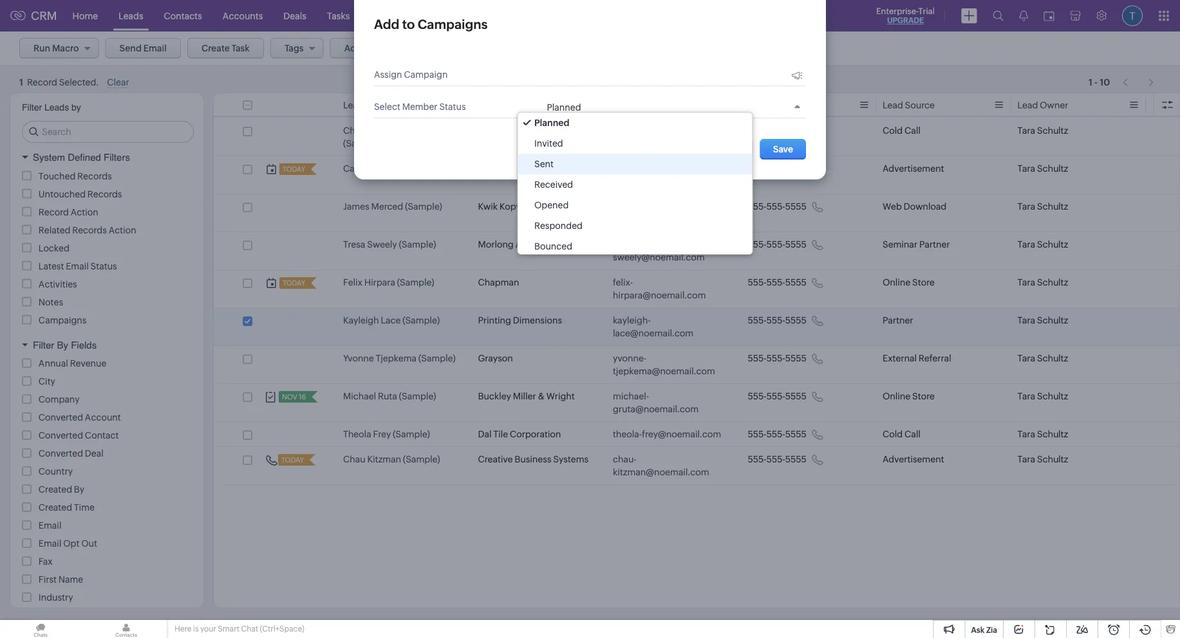 Task type: describe. For each thing, give the bounding box(es) containing it.
email down created time
[[39, 521, 61, 531]]

(sample) for felix hirpara (sample)
[[397, 278, 434, 288]]

michael-
[[613, 392, 649, 402]]

Planned field
[[547, 102, 806, 115]]

5 schultz from the top
[[1037, 278, 1069, 288]]

kitzman
[[367, 455, 401, 465]]

7 5555 from the top
[[786, 354, 807, 364]]

converted for converted deal
[[39, 449, 83, 459]]

buckley
[[478, 392, 511, 402]]

3 schultz from the top
[[1037, 202, 1069, 212]]

advertisement for chau- kitzman@noemail.com
[[883, 455, 944, 465]]

lead for lead name
[[343, 100, 364, 110]]

7 555-555-5555 from the top
[[748, 354, 807, 364]]

1 vertical spatial action
[[109, 225, 136, 235]]

inc
[[552, 164, 565, 174]]

5 tara schultz from the top
[[1018, 278, 1069, 288]]

james merced (sample) link
[[343, 200, 442, 213]]

today link for felix
[[279, 278, 307, 289]]

michael ruta (sample) link
[[343, 390, 436, 403]]

corporation
[[510, 430, 561, 440]]

1 vertical spatial company
[[39, 395, 80, 405]]

opt
[[63, 539, 79, 549]]

online store for felix- hirpara@noemail.com
[[883, 278, 935, 288]]

1 555-555-5555 from the top
[[748, 126, 807, 136]]

referral
[[919, 354, 952, 364]]

michael ruta (sample)
[[343, 392, 436, 402]]

(ctrl+space)
[[260, 625, 304, 634]]

external referral
[[883, 354, 952, 364]]

theola
[[343, 430, 371, 440]]

home link
[[62, 0, 108, 31]]

lace@noemail.com
[[613, 328, 694, 339]]

download
[[904, 202, 947, 212]]

7 tara from the top
[[1018, 354, 1036, 364]]

member
[[402, 102, 438, 112]]

touched
[[39, 171, 76, 181]]

save
[[773, 144, 793, 155]]

defined
[[68, 152, 101, 163]]

store for michael- gruta@noemail.com
[[913, 392, 935, 402]]

1 tara schultz from the top
[[1018, 126, 1069, 136]]

web
[[883, 202, 902, 212]]

3 tara from the top
[[1018, 202, 1036, 212]]

tjepkema@noemail.com
[[613, 366, 715, 377]]

row group containing christopher maclead (sample)
[[214, 118, 1180, 486]]

2 navigation from the top
[[1117, 73, 1161, 91]]

6 555-555-5555 from the top
[[748, 316, 807, 326]]

1 - from the top
[[1095, 74, 1098, 85]]

lead for lead source
[[883, 100, 903, 110]]

4 5555 from the top
[[786, 240, 807, 250]]

3 555-555-5555 from the top
[[748, 202, 807, 212]]

tresa sweely (sample) link
[[343, 238, 436, 251]]

creative business systems
[[478, 455, 589, 465]]

1 1 - 10 from the top
[[1089, 74, 1110, 85]]

untouched records
[[39, 189, 122, 199]]

deals link
[[273, 0, 317, 31]]

ruta
[[378, 392, 397, 402]]

opened option
[[518, 195, 753, 216]]

untouched
[[39, 189, 86, 199]]

records for related
[[72, 225, 107, 235]]

9 tara from the top
[[1018, 430, 1036, 440]]

activities
[[39, 279, 77, 289]]

cold call for dal tile corporation
[[883, 430, 921, 440]]

contacts image
[[86, 621, 167, 639]]

responded
[[534, 221, 582, 231]]

9 5555 from the top
[[786, 430, 807, 440]]

frey@noemail.com
[[642, 430, 721, 440]]

(sample) for james merced (sample)
[[405, 202, 442, 212]]

2 555-555-5555 from the top
[[748, 164, 807, 174]]

planned for the planned field
[[547, 102, 581, 113]]

today link for chau
[[278, 455, 305, 466]]

tjepkema
[[376, 354, 417, 364]]

carissa- kidman@noemail.com
[[613, 164, 708, 187]]

crm
[[31, 9, 57, 22]]

created by
[[39, 485, 84, 495]]

time
[[74, 503, 95, 513]]

theola-frey@noemail.com
[[613, 430, 721, 440]]

0 vertical spatial printing
[[523, 202, 556, 212]]

yvonne-
[[613, 354, 647, 364]]

hirpara@noemail.com
[[613, 290, 706, 301]]

6 schultz from the top
[[1037, 316, 1069, 326]]

accounts
[[223, 11, 263, 21]]

call for rangoni of florence
[[905, 126, 921, 136]]

felix hirpara (sample)
[[343, 278, 434, 288]]

9 tara schultz from the top
[[1018, 430, 1069, 440]]

10 tara schultz from the top
[[1018, 455, 1069, 465]]

record
[[39, 207, 69, 217]]

enterprise-trial upgrade
[[876, 6, 935, 25]]

(sample) for michael ruta (sample)
[[399, 392, 436, 402]]

maclead
[[395, 126, 431, 136]]

kwik kopy printing
[[478, 202, 556, 212]]

lead name
[[343, 100, 390, 110]]

6 tara from the top
[[1018, 316, 1036, 326]]

2 1 - 10 from the top
[[1089, 77, 1110, 87]]

latest
[[39, 261, 64, 271]]

10 for second navigation from the top
[[1100, 77, 1110, 87]]

kayleigh- lace@noemail.com link
[[613, 314, 722, 340]]

tile
[[494, 430, 508, 440]]

today for chau kitzman (sample)
[[281, 457, 304, 465]]

10 5555 from the top
[[786, 455, 807, 465]]

responded option
[[518, 216, 753, 236]]

task
[[232, 43, 250, 53]]

christopher maclead (sample) link
[[343, 124, 465, 150]]

online for felix- hirpara@noemail.com
[[883, 278, 911, 288]]

8 tara schultz from the top
[[1018, 392, 1069, 402]]

converted deal
[[39, 449, 104, 459]]

carissa
[[343, 164, 374, 174]]

yvonne- tjepkema@noemail.com
[[613, 354, 715, 377]]

(sample) for tresa sweely (sample)
[[399, 240, 436, 250]]

online for michael- gruta@noemail.com
[[883, 392, 911, 402]]

10 for 2nd navigation from the bottom
[[1100, 74, 1110, 85]]

contacts link
[[154, 0, 212, 31]]

chats image
[[0, 621, 81, 639]]

carissa-
[[613, 164, 645, 174]]

0 vertical spatial company
[[478, 100, 519, 110]]

2 tara from the top
[[1018, 164, 1036, 174]]

carissa- kidman@noemail.com link
[[613, 162, 722, 188]]

bounced option
[[518, 236, 753, 257]]

reports link
[[461, 0, 514, 31]]

10 schultz from the top
[[1037, 455, 1069, 465]]

dal
[[478, 430, 492, 440]]

converted for converted account
[[39, 413, 83, 423]]

chau- kitzman@noemail.com link
[[613, 453, 722, 479]]

seminar
[[883, 240, 918, 250]]

0 horizontal spatial leads
[[44, 102, 69, 113]]

created for created by
[[39, 485, 72, 495]]

1 for 2nd navigation from the bottom
[[1089, 74, 1093, 85]]

source
[[905, 100, 935, 110]]

2 - from the top
[[1095, 77, 1098, 87]]

assign campaign
[[374, 70, 448, 80]]

annual revenue
[[39, 359, 106, 369]]

christopher
[[343, 126, 393, 136]]

rangoni of florence
[[478, 126, 564, 136]]

cancel button
[[697, 139, 753, 160]]

5 555-555-5555 from the top
[[748, 278, 807, 288]]

by for created
[[74, 485, 84, 495]]

clear
[[107, 77, 129, 88]]

sweely
[[367, 240, 397, 250]]

owner
[[1040, 100, 1069, 110]]

filter for filter by fields
[[33, 340, 54, 351]]

theola-
[[613, 430, 642, 440]]

first
[[39, 575, 57, 585]]

run
[[33, 43, 50, 53]]

(sample) for carissa kidman (sample)
[[409, 164, 447, 174]]

(sample) for theola frey (sample)
[[393, 430, 430, 440]]

miller
[[513, 392, 536, 402]]

calls
[[370, 11, 391, 21]]

select
[[374, 102, 400, 112]]

tresa sweely (sample)
[[343, 240, 436, 250]]

1 for second navigation from the top
[[1089, 77, 1093, 87]]

zia
[[987, 626, 998, 635]]

8 tara from the top
[[1018, 392, 1036, 402]]

(sample) for kayleigh lace (sample)
[[403, 316, 440, 326]]

cold call for rangoni of florence
[[883, 126, 921, 136]]

converted account
[[39, 413, 121, 423]]

meetings
[[411, 11, 450, 21]]

2 tara schultz from the top
[[1018, 164, 1069, 174]]

create task button
[[187, 38, 264, 59]]

planned option
[[518, 113, 753, 133]]

0 vertical spatial partner
[[920, 240, 950, 250]]

0 horizontal spatial printing
[[478, 316, 511, 326]]

(sample) for yvonne tjepkema (sample)
[[419, 354, 456, 364]]

8 5555 from the top
[[786, 392, 807, 402]]

1 5555 from the top
[[786, 126, 807, 136]]

related records action
[[39, 225, 136, 235]]

4 tara from the top
[[1018, 240, 1036, 250]]



Task type: vqa. For each thing, say whether or not it's contained in the screenshot.
THE CHRISTOPHER MACLEAD (SAMPLE) Link
yes



Task type: locate. For each thing, give the bounding box(es) containing it.
sweely@noemail.com
[[613, 252, 705, 263]]

partner right seminar
[[920, 240, 950, 250]]

1 horizontal spatial company
[[478, 100, 519, 110]]

upgrade
[[887, 16, 924, 25]]

kitzman@noemail.com
[[613, 468, 709, 478]]

record action
[[39, 207, 98, 217]]

1 vertical spatial created
[[39, 503, 72, 513]]

online down external
[[883, 392, 911, 402]]

(sample) right lace
[[403, 316, 440, 326]]

calls link
[[360, 0, 401, 31]]

chau- kitzman@noemail.com
[[613, 455, 709, 478]]

1 horizontal spatial lead
[[883, 100, 903, 110]]

name right 'first'
[[58, 575, 83, 585]]

0 vertical spatial by
[[57, 340, 68, 351]]

1 vertical spatial cold call
[[883, 430, 921, 440]]

planned inside option
[[534, 118, 569, 128]]

today left chau
[[281, 457, 304, 465]]

3 5555 from the top
[[786, 202, 807, 212]]

0 horizontal spatial name
[[58, 575, 83, 585]]

4 schultz from the top
[[1037, 240, 1069, 250]]

kidman@noemail.com
[[613, 176, 708, 187]]

1 converted from the top
[[39, 413, 83, 423]]

Search text field
[[23, 122, 193, 142]]

revenue
[[70, 359, 106, 369]]

list box containing planned
[[518, 113, 753, 257]]

1 tara from the top
[[1018, 126, 1036, 136]]

lead for lead owner
[[1018, 100, 1038, 110]]

8 555-555-5555 from the top
[[748, 392, 807, 402]]

seminar partner
[[883, 240, 950, 250]]

2 lead from the left
[[883, 100, 903, 110]]

1 cold from the top
[[883, 126, 903, 136]]

records for untouched
[[87, 189, 122, 199]]

(sample) inside tresa sweely (sample) link
[[399, 240, 436, 250]]

printing
[[523, 202, 556, 212], [478, 316, 511, 326]]

0 vertical spatial store
[[913, 278, 935, 288]]

5 5555 from the top
[[786, 278, 807, 288]]

9 schultz from the top
[[1037, 430, 1069, 440]]

converted up converted contact
[[39, 413, 83, 423]]

leads inside leads link
[[119, 11, 143, 21]]

1 vertical spatial converted
[[39, 431, 83, 441]]

printing up 'grayson'
[[478, 316, 511, 326]]

(sample) inside the chau kitzman (sample) link
[[403, 455, 440, 465]]

1 vertical spatial by
[[74, 485, 84, 495]]

2 online store from the top
[[883, 392, 935, 402]]

annual
[[39, 359, 68, 369]]

0 vertical spatial cold
[[883, 126, 903, 136]]

fields
[[71, 340, 97, 351]]

store down seminar partner
[[913, 278, 935, 288]]

printing down received at the top left
[[523, 202, 556, 212]]

10
[[1100, 74, 1110, 85], [1100, 77, 1110, 87]]

converted for converted contact
[[39, 431, 83, 441]]

is
[[193, 625, 199, 634]]

(sample) inside michael ruta (sample) 'link'
[[399, 392, 436, 402]]

action down untouched records
[[109, 225, 136, 235]]

0 vertical spatial today link
[[279, 278, 307, 289]]

2 created from the top
[[39, 503, 72, 513]]

2 cold call from the top
[[883, 430, 921, 440]]

converted up country
[[39, 449, 83, 459]]

records down touched records
[[87, 189, 122, 199]]

name for lead name
[[366, 100, 390, 110]]

created down country
[[39, 485, 72, 495]]

0 vertical spatial name
[[366, 100, 390, 110]]

(sample) inside james merced (sample) 'link'
[[405, 202, 442, 212]]

0 horizontal spatial lead
[[343, 100, 364, 110]]

0 vertical spatial status
[[439, 102, 466, 112]]

records down defined
[[77, 171, 112, 181]]

smart
[[218, 625, 240, 634]]

partner
[[920, 240, 950, 250], [883, 316, 914, 326]]

1 store from the top
[[913, 278, 935, 288]]

filter for filter leads by
[[22, 102, 42, 113]]

1 navigation from the top
[[1117, 70, 1161, 89]]

row group
[[214, 118, 1180, 486]]

planned
[[547, 102, 581, 113], [534, 118, 569, 128]]

2 online from the top
[[883, 392, 911, 402]]

email opt out
[[39, 539, 97, 549]]

lead owner
[[1018, 100, 1069, 110]]

0 vertical spatial online
[[883, 278, 911, 288]]

1 vertical spatial filter
[[33, 340, 54, 351]]

email right send
[[143, 43, 167, 53]]

filter down the record
[[22, 102, 42, 113]]

1 vertical spatial cold
[[883, 430, 903, 440]]

4 555-555-5555 from the top
[[748, 240, 807, 250]]

status down related records action
[[91, 261, 117, 271]]

0 vertical spatial cold call
[[883, 126, 921, 136]]

fax
[[39, 557, 53, 567]]

(sample) inside yvonne tjepkema (sample) link
[[419, 354, 456, 364]]

(sample) for chau kitzman (sample)
[[403, 455, 440, 465]]

records down record action
[[72, 225, 107, 235]]

2 10 from the top
[[1100, 77, 1110, 87]]

name up christopher
[[366, 100, 390, 110]]

cold for dal tile corporation
[[883, 430, 903, 440]]

0 horizontal spatial status
[[91, 261, 117, 271]]

(sample) right merced on the top left
[[405, 202, 442, 212]]

2 schultz from the top
[[1037, 164, 1069, 174]]

filter by fields button
[[10, 334, 204, 357]]

kayleigh
[[343, 316, 379, 326]]

1 record selected.
[[19, 77, 99, 88]]

filter by fields
[[33, 340, 97, 351]]

7 schultz from the top
[[1037, 354, 1069, 364]]

navigation
[[1117, 70, 1161, 89], [1117, 73, 1161, 91]]

leads up send
[[119, 11, 143, 21]]

0 vertical spatial planned
[[547, 102, 581, 113]]

(sample) right hirpara
[[397, 278, 434, 288]]

1 vertical spatial records
[[87, 189, 122, 199]]

1 vertical spatial advertisement
[[883, 455, 944, 465]]

1 horizontal spatial leads
[[119, 11, 143, 21]]

online store for michael- gruta@noemail.com
[[883, 392, 935, 402]]

2 store from the top
[[913, 392, 935, 402]]

2 advertisement from the top
[[883, 455, 944, 465]]

1 vertical spatial partner
[[883, 316, 914, 326]]

1 horizontal spatial partner
[[920, 240, 950, 250]]

chapman
[[478, 278, 519, 288]]

7 tara schultz from the top
[[1018, 354, 1069, 364]]

account
[[85, 413, 121, 423]]

tresa- sweely@noemail.com
[[613, 240, 705, 263]]

1 lead from the left
[[343, 100, 364, 110]]

0 vertical spatial advertisement
[[883, 164, 944, 174]]

(sample) for christopher maclead (sample)
[[343, 138, 380, 149]]

1 cold call from the top
[[883, 126, 921, 136]]

carissa kidman (sample) link
[[343, 162, 447, 175]]

1 vertical spatial store
[[913, 392, 935, 402]]

1 schultz from the top
[[1037, 126, 1069, 136]]

action up related records action
[[71, 207, 98, 217]]

status right member
[[439, 102, 466, 112]]

latest email status
[[39, 261, 117, 271]]

status for select  member status
[[439, 102, 466, 112]]

filter leads by
[[22, 102, 81, 113]]

4 tara schultz from the top
[[1018, 240, 1069, 250]]

1 10 from the top
[[1100, 74, 1110, 85]]

yvonne
[[343, 354, 374, 364]]

christopher maclead (sample)
[[343, 126, 431, 149]]

list box
[[518, 113, 753, 257]]

felix
[[343, 278, 363, 288]]

invited
[[534, 138, 563, 149]]

0 vertical spatial filter
[[22, 102, 42, 113]]

(sample) right kitzman
[[403, 455, 440, 465]]

2 vertical spatial converted
[[39, 449, 83, 459]]

of
[[515, 126, 526, 136]]

invited option
[[518, 133, 753, 154]]

felix hirpara (sample) link
[[343, 276, 434, 289]]

email inside button
[[143, 43, 167, 53]]

michael
[[343, 392, 376, 402]]

by up time
[[74, 485, 84, 495]]

2 call from the top
[[905, 430, 921, 440]]

0 horizontal spatial company
[[39, 395, 80, 405]]

1 vertical spatial today
[[281, 457, 304, 465]]

0 vertical spatial online store
[[883, 278, 935, 288]]

save button
[[760, 139, 806, 160]]

company down city
[[39, 395, 80, 405]]

store down external referral
[[913, 392, 935, 402]]

name for first name
[[58, 575, 83, 585]]

9 555-555-5555 from the top
[[748, 430, 807, 440]]

business
[[515, 455, 552, 465]]

3 converted from the top
[[39, 449, 83, 459]]

2 converted from the top
[[39, 431, 83, 441]]

1 horizontal spatial printing
[[523, 202, 556, 212]]

today for felix hirpara (sample)
[[283, 279, 305, 288]]

opened
[[534, 200, 569, 211]]

1 vertical spatial today link
[[278, 455, 305, 466]]

accounts link
[[212, 0, 273, 31]]

lead up christopher
[[343, 100, 364, 110]]

(sample) inside kayleigh lace (sample) "link"
[[403, 316, 440, 326]]

lead
[[343, 100, 364, 110], [883, 100, 903, 110], [1018, 100, 1038, 110]]

florence
[[527, 126, 564, 136]]

1 vertical spatial online
[[883, 392, 911, 402]]

bounced
[[534, 242, 572, 252]]

call for dal tile corporation
[[905, 430, 921, 440]]

store for felix- hirpara@noemail.com
[[913, 278, 935, 288]]

chau kitzman (sample) link
[[343, 453, 440, 466]]

chau
[[343, 455, 366, 465]]

by for filter
[[57, 340, 68, 351]]

2 horizontal spatial lead
[[1018, 100, 1038, 110]]

email up the planned option
[[613, 100, 636, 110]]

0 vertical spatial call
[[905, 126, 921, 136]]

1 vertical spatial leads
[[44, 102, 69, 113]]

3 tara schultz from the top
[[1018, 202, 1069, 212]]

1 horizontal spatial action
[[109, 225, 136, 235]]

(sample) right sweely
[[399, 240, 436, 250]]

5555
[[786, 126, 807, 136], [786, 164, 807, 174], [786, 202, 807, 212], [786, 240, 807, 250], [786, 278, 807, 288], [786, 316, 807, 326], [786, 354, 807, 364], [786, 392, 807, 402], [786, 430, 807, 440], [786, 455, 807, 465]]

planned inside field
[[547, 102, 581, 113]]

(sample) right kidman at the left of the page
[[409, 164, 447, 174]]

partner up external
[[883, 316, 914, 326]]

filter up annual
[[33, 340, 54, 351]]

1 horizontal spatial name
[[366, 100, 390, 110]]

1 online from the top
[[883, 278, 911, 288]]

today link left chau
[[278, 455, 305, 466]]

1 vertical spatial planned
[[534, 118, 569, 128]]

10 555-555-5555 from the top
[[748, 455, 807, 465]]

tasks link
[[317, 0, 360, 31]]

6 5555 from the top
[[786, 316, 807, 326]]

leads left by
[[44, 102, 69, 113]]

system
[[33, 152, 65, 163]]

trial
[[919, 6, 935, 16]]

michael- gruta@noemail.com
[[613, 392, 699, 415]]

1 vertical spatial name
[[58, 575, 83, 585]]

1 call from the top
[[905, 126, 921, 136]]

5 tara from the top
[[1018, 278, 1036, 288]]

2 vertical spatial records
[[72, 225, 107, 235]]

created time
[[39, 503, 95, 513]]

status for latest email status
[[91, 261, 117, 271]]

converted contact
[[39, 431, 119, 441]]

rangoni
[[478, 126, 513, 136]]

555-555-5555
[[748, 126, 807, 136], [748, 164, 807, 174], [748, 202, 807, 212], [748, 240, 807, 250], [748, 278, 807, 288], [748, 316, 807, 326], [748, 354, 807, 364], [748, 392, 807, 402], [748, 430, 807, 440], [748, 455, 807, 465]]

received option
[[518, 175, 753, 195]]

0 vertical spatial created
[[39, 485, 72, 495]]

by
[[57, 340, 68, 351], [74, 485, 84, 495]]

1 vertical spatial printing
[[478, 316, 511, 326]]

(sample) inside christopher maclead (sample)
[[343, 138, 380, 149]]

tags
[[285, 43, 304, 53]]

received
[[534, 180, 573, 190]]

0 vertical spatial leads
[[119, 11, 143, 21]]

my
[[493, 164, 505, 174]]

email right 'latest'
[[66, 261, 89, 271]]

1 created from the top
[[39, 485, 72, 495]]

created down created by
[[39, 503, 72, 513]]

planned up the 'invited'
[[534, 118, 569, 128]]

tara
[[1018, 126, 1036, 136], [1018, 164, 1036, 174], [1018, 202, 1036, 212], [1018, 240, 1036, 250], [1018, 278, 1036, 288], [1018, 316, 1036, 326], [1018, 354, 1036, 364], [1018, 392, 1036, 402], [1018, 430, 1036, 440], [1018, 455, 1036, 465]]

1 vertical spatial status
[[91, 261, 117, 271]]

today left felix
[[283, 279, 305, 288]]

2 cold from the top
[[883, 430, 903, 440]]

online down seminar
[[883, 278, 911, 288]]

lead source
[[883, 100, 935, 110]]

phone
[[748, 100, 775, 110]]

chau-
[[613, 455, 637, 465]]

lead left source
[[883, 100, 903, 110]]

filter inside dropdown button
[[33, 340, 54, 351]]

0 horizontal spatial by
[[57, 340, 68, 351]]

dimensions
[[513, 316, 562, 326]]

online store down seminar partner
[[883, 278, 935, 288]]

(sample) inside theola frey (sample) link
[[393, 430, 430, 440]]

0 vertical spatial action
[[71, 207, 98, 217]]

cold for rangoni of florence
[[883, 126, 903, 136]]

2 5555 from the top
[[786, 164, 807, 174]]

morlong associates
[[478, 240, 561, 250]]

0 horizontal spatial action
[[71, 207, 98, 217]]

(sample) down christopher
[[343, 138, 380, 149]]

advertisement for carissa- kidman@noemail.com
[[883, 164, 944, 174]]

0 horizontal spatial partner
[[883, 316, 914, 326]]

felix- hirpara@noemail.com link
[[613, 276, 722, 302]]

lead left 'owner'
[[1018, 100, 1038, 110]]

tara schultz
[[1018, 126, 1069, 136], [1018, 164, 1069, 174], [1018, 202, 1069, 212], [1018, 240, 1069, 250], [1018, 278, 1069, 288], [1018, 316, 1069, 326], [1018, 354, 1069, 364], [1018, 392, 1069, 402], [1018, 430, 1069, 440], [1018, 455, 1069, 465]]

by
[[72, 102, 81, 113]]

creative
[[478, 455, 513, 465]]

(sample) inside the carissa kidman (sample) 'link'
[[409, 164, 447, 174]]

1 online store from the top
[[883, 278, 935, 288]]

10 tara from the top
[[1018, 455, 1036, 465]]

home
[[73, 11, 98, 21]]

1 horizontal spatial status
[[439, 102, 466, 112]]

created for created time
[[39, 503, 72, 513]]

planned up florence
[[547, 102, 581, 113]]

converted up converted deal
[[39, 431, 83, 441]]

sent option
[[518, 154, 753, 175]]

(sample) right frey at the left bottom of the page
[[393, 430, 430, 440]]

email up fax
[[39, 539, 61, 549]]

1 vertical spatial online store
[[883, 392, 935, 402]]

chau kitzman (sample)
[[343, 455, 440, 465]]

planned for list box containing planned
[[534, 118, 569, 128]]

(sample) right tjepkema at the bottom
[[419, 354, 456, 364]]

1 advertisement from the top
[[883, 164, 944, 174]]

(sample) right ruta
[[399, 392, 436, 402]]

(sample) inside felix hirpara (sample) link
[[397, 278, 434, 288]]

records for touched
[[77, 171, 112, 181]]

company up rangoni
[[478, 100, 519, 110]]

6 tara schultz from the top
[[1018, 316, 1069, 326]]

call
[[905, 126, 921, 136], [905, 430, 921, 440]]

online store down external referral
[[883, 392, 935, 402]]

enterprise-
[[876, 6, 919, 16]]

by inside dropdown button
[[57, 340, 68, 351]]

today link left felix
[[279, 278, 307, 289]]

cold call
[[883, 126, 921, 136], [883, 430, 921, 440]]

0 vertical spatial converted
[[39, 413, 83, 423]]

buckley miller & wright
[[478, 392, 575, 402]]

0 vertical spatial records
[[77, 171, 112, 181]]

0 vertical spatial today
[[283, 279, 305, 288]]

send
[[120, 43, 142, 53]]

today
[[283, 279, 305, 288], [281, 457, 304, 465]]

8 schultz from the top
[[1037, 392, 1069, 402]]

1 vertical spatial call
[[905, 430, 921, 440]]

by up annual
[[57, 340, 68, 351]]

3 lead from the left
[[1018, 100, 1038, 110]]

1 horizontal spatial by
[[74, 485, 84, 495]]



